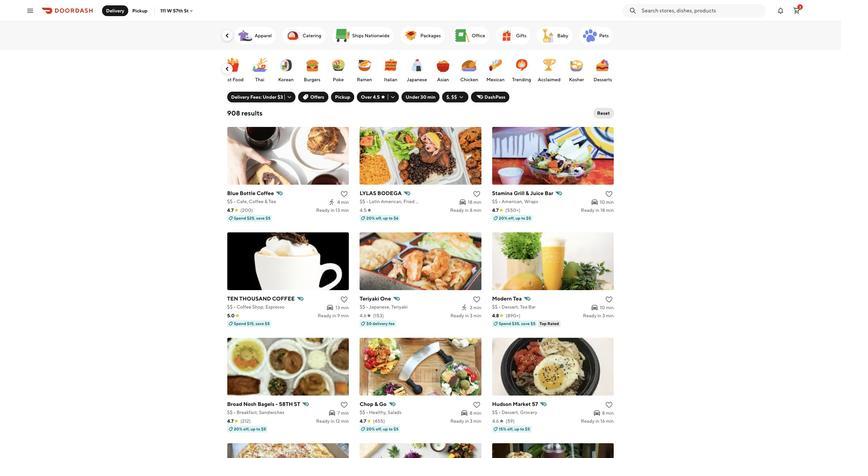 Task type: vqa. For each thing, say whether or not it's contained in the screenshot.


Task type: describe. For each thing, give the bounding box(es) containing it.
one
[[380, 295, 391, 302]]

bodega
[[377, 190, 402, 196]]

(455)
[[373, 418, 385, 424]]

trending
[[512, 77, 531, 82]]

12
[[336, 418, 340, 424]]

fast food
[[223, 77, 244, 82]]

broad
[[227, 401, 242, 407]]

$5 down $$ • breakfast, sandwiches
[[261, 426, 266, 431]]

off, for bodega
[[376, 216, 382, 221]]

kosher
[[569, 77, 584, 82]]

pets
[[599, 33, 609, 38]]

• for stamina
[[499, 199, 501, 204]]

4.6 for hudson market 57
[[492, 418, 499, 424]]

15%
[[499, 426, 506, 431]]

acclaimed link
[[536, 53, 562, 84]]

$$ for blue bottle coffee
[[227, 199, 233, 204]]

spend $15, save $5
[[234, 321, 270, 326]]

0 horizontal spatial teriyaki
[[360, 295, 379, 302]]

$$ • dessert, tea bar
[[492, 304, 536, 310]]

coffee
[[272, 295, 295, 302]]

in for teriyaki one
[[465, 313, 469, 318]]

delivery for delivery
[[106, 8, 124, 13]]

reset
[[597, 110, 610, 116]]

3 button
[[790, 4, 804, 17]]

under inside button
[[406, 94, 419, 100]]

• for blue
[[234, 199, 236, 204]]

ships nationwide image
[[335, 28, 351, 44]]

open menu image
[[26, 7, 34, 15]]

in for blue bottle coffee
[[331, 208, 335, 213]]

click to add this store to your saved list image for stamina grill & juice bar
[[605, 190, 613, 198]]

wraps
[[524, 199, 538, 204]]

grocery
[[520, 410, 537, 415]]

notification bell image
[[777, 7, 785, 15]]

japanese
[[407, 77, 427, 82]]

modern tea
[[492, 295, 522, 302]]

$$ for modern tea
[[492, 304, 498, 310]]

click to add this store to your saved list image for hudson market 57
[[605, 401, 613, 409]]

fee
[[389, 321, 395, 326]]

w
[[167, 8, 172, 13]]

latin
[[369, 199, 380, 204]]

1 vertical spatial teriyaki
[[391, 304, 408, 310]]

apparel link
[[235, 27, 276, 44]]

$5 down salads
[[394, 426, 399, 431]]

spend $25, save $5
[[234, 216, 271, 221]]

to for nosh
[[256, 426, 260, 431]]

min inside under 30 min button
[[427, 94, 436, 100]]

20% for chop
[[366, 426, 375, 431]]

gifts
[[516, 33, 527, 38]]

save right the $35,
[[521, 321, 530, 326]]

• for broad
[[234, 410, 236, 415]]

4.7 for broad nosh bagels - 58th st
[[227, 418, 234, 424]]

ready for ten thousand coffee
[[318, 313, 331, 318]]

korean
[[278, 77, 294, 82]]

$, $$ button
[[442, 92, 468, 102]]

save for bottle
[[256, 216, 265, 221]]

spend for thousand
[[234, 321, 246, 326]]

4.7 for stamina grill & juice bar
[[492, 208, 499, 213]]

ready in 13 min
[[316, 208, 349, 213]]

1 vertical spatial tea
[[513, 295, 522, 302]]

$$ for broad nosh bagels - 58th st
[[227, 410, 233, 415]]

$5 right $15,
[[265, 321, 270, 326]]

office link
[[452, 27, 489, 44]]

poke
[[333, 77, 344, 82]]

111
[[160, 8, 166, 13]]

20% for broad
[[234, 426, 242, 431]]

4 min
[[337, 199, 349, 205]]

st
[[294, 401, 300, 407]]

in for broad nosh bagels - 58th st
[[331, 418, 335, 424]]

save for thousand
[[255, 321, 264, 326]]

(200)
[[240, 208, 253, 213]]

ready for hudson market 57
[[581, 418, 595, 424]]

teriyaki one
[[360, 295, 391, 302]]

4.8
[[492, 313, 499, 318]]

pickup for bottommost pickup button
[[335, 94, 350, 100]]

mexican
[[486, 77, 505, 82]]

20% off, up to $6
[[366, 216, 399, 221]]

$0 delivery fee
[[366, 321, 395, 326]]

dashpass
[[485, 94, 506, 100]]

nationwide
[[365, 33, 390, 38]]

0 vertical spatial &
[[526, 190, 529, 196]]

apparel
[[255, 33, 272, 38]]

catering image
[[285, 28, 301, 44]]

$, $$
[[446, 94, 457, 100]]

$$ • coffee shop, espresso
[[227, 304, 284, 310]]

20% off, up to $5 for grill
[[499, 216, 531, 221]]

ships nationwide link
[[332, 27, 394, 44]]

click to add this store to your saved list image for ten thousand coffee
[[340, 295, 348, 304]]

top
[[540, 321, 547, 326]]

$$ • cafe, coffee & tea
[[227, 199, 276, 204]]

ramen
[[357, 77, 372, 82]]

office
[[472, 33, 485, 38]]

fees:
[[250, 94, 262, 100]]

10 for stamina grill & juice bar
[[600, 199, 605, 205]]

1 vertical spatial coffee
[[249, 199, 264, 204]]

$$ for chop & go
[[360, 410, 365, 415]]

packages image
[[403, 28, 419, 44]]

packages link
[[400, 27, 445, 44]]

• for modern
[[499, 304, 501, 310]]

3 for modern tea
[[602, 313, 605, 318]]

4.5 inside button
[[373, 94, 380, 100]]

in for stamina grill & juice bar
[[596, 208, 600, 213]]

lylas
[[360, 190, 376, 196]]

• for chop
[[366, 410, 368, 415]]

grill
[[514, 190, 525, 196]]

spend for bottle
[[234, 216, 246, 221]]

burgers
[[304, 77, 320, 82]]

hudson
[[492, 401, 512, 407]]

-
[[276, 401, 278, 407]]

desserts
[[594, 77, 612, 82]]

broad nosh bagels - 58th st
[[227, 401, 300, 407]]

$$ • healthy, salads
[[360, 410, 402, 415]]

chop
[[360, 401, 373, 407]]

20% for stamina
[[499, 216, 507, 221]]

chop & go
[[360, 401, 387, 407]]

ten thousand coffee
[[227, 295, 295, 302]]

to for &
[[389, 426, 393, 431]]

(153)
[[373, 313, 384, 318]]

$$ for lylas bodega
[[360, 199, 365, 204]]

$$ for hudson market 57
[[492, 410, 498, 415]]

ships
[[352, 33, 364, 38]]

gifts link
[[496, 27, 531, 44]]

2 items, open order cart image
[[793, 7, 801, 15]]

click to add this store to your saved list image for teriyaki one
[[473, 295, 481, 304]]

$15,
[[247, 321, 255, 326]]

Store search: begin typing to search for stores available on DoorDash text field
[[642, 7, 762, 14]]

over
[[361, 94, 372, 100]]

ready in 18 min
[[581, 208, 614, 213]]

ready in 9 min
[[318, 313, 349, 318]]

1 horizontal spatial chicken
[[460, 77, 478, 82]]

4
[[337, 199, 340, 205]]

up for nosh
[[250, 426, 255, 431]]

dessert, for hudson
[[502, 410, 519, 415]]

up for market
[[514, 426, 519, 431]]

$$ • latin american, fried chicken
[[360, 199, 433, 204]]

10 for modern tea
[[600, 305, 605, 310]]

italian
[[384, 77, 397, 82]]

bagels
[[258, 401, 274, 407]]

20% off, up to $5 for &
[[366, 426, 399, 431]]

$$ for stamina grill & juice bar
[[492, 199, 498, 204]]

blue bottle coffee
[[227, 190, 274, 196]]

57th
[[173, 8, 183, 13]]

click to add this store to your saved list image for chop & go
[[473, 401, 481, 409]]

7
[[338, 410, 340, 416]]



Task type: locate. For each thing, give the bounding box(es) containing it.
trending link
[[510, 53, 533, 84]]

pickup button left 111
[[128, 5, 152, 16]]

$5 down grocery
[[525, 426, 530, 431]]

$$ down hudson
[[492, 410, 498, 415]]

20% off, up to $5 for nosh
[[234, 426, 266, 431]]

2 vertical spatial tea
[[520, 304, 528, 310]]

pets link
[[579, 27, 613, 44]]

ready in 3 min for modern tea
[[583, 313, 614, 318]]

chicken up the '$, $$' button
[[460, 77, 478, 82]]

1 horizontal spatial pickup button
[[331, 92, 354, 102]]

click to add this store to your saved list image up ready in 16 min
[[605, 401, 613, 409]]

in for chop & go
[[465, 418, 469, 424]]

click to add this store to your saved list image up "ready in 18 min"
[[605, 190, 613, 198]]

30
[[420, 94, 426, 100]]

1 13 from the top
[[336, 208, 340, 213]]

$5 left top
[[531, 321, 536, 326]]

0 vertical spatial chicken
[[460, 77, 478, 82]]

3 inside button
[[799, 5, 801, 9]]

0 horizontal spatial 4.6
[[360, 313, 366, 318]]

in for ten thousand coffee
[[332, 313, 336, 318]]

4.7 left (200)
[[227, 208, 234, 213]]

ready in 12 min
[[316, 418, 349, 424]]

previous button of carousel image
[[224, 32, 231, 39]]

tea up '$$ • dessert, tea bar' on the bottom right of page
[[513, 295, 522, 302]]

• down the broad
[[234, 410, 236, 415]]

pickup button
[[128, 5, 152, 16], [331, 92, 354, 102]]

1 american, from the left
[[381, 199, 403, 204]]

up down (550+) in the right of the page
[[515, 216, 520, 221]]

up for grill
[[515, 216, 520, 221]]

2 dessert, from the top
[[502, 410, 519, 415]]

tea down blue bottle coffee
[[269, 199, 276, 204]]

lylas bodega
[[360, 190, 402, 196]]

1 vertical spatial pickup
[[335, 94, 350, 100]]

20% down (550+) in the right of the page
[[499, 216, 507, 221]]

20% down latin
[[366, 216, 375, 221]]

0 horizontal spatial &
[[265, 199, 268, 204]]

$$ • dessert, grocery
[[492, 410, 537, 415]]

$$ down chop
[[360, 410, 365, 415]]

1 horizontal spatial teriyaki
[[391, 304, 408, 310]]

coffee for •
[[237, 304, 251, 310]]

1 horizontal spatial pickup
[[335, 94, 350, 100]]

1 under from the left
[[263, 94, 277, 100]]

58th
[[279, 401, 293, 407]]

bar for $$ • dessert, tea bar
[[528, 304, 536, 310]]

up
[[383, 216, 388, 221], [515, 216, 520, 221], [250, 426, 255, 431], [383, 426, 388, 431], [514, 426, 519, 431]]

off, for &
[[376, 426, 382, 431]]

coffee up $$ • cafe, coffee & tea
[[257, 190, 274, 196]]

0 vertical spatial 4.5
[[373, 94, 380, 100]]

4.7 left (550+) in the right of the page
[[492, 208, 499, 213]]

teriyaki up 'japanese,'
[[360, 295, 379, 302]]

7 min
[[338, 410, 349, 416]]

tea
[[269, 199, 276, 204], [513, 295, 522, 302], [520, 304, 528, 310]]

• left cafe,
[[234, 199, 236, 204]]

up for bodega
[[383, 216, 388, 221]]

click to add this store to your saved list image for lylas bodega
[[473, 190, 481, 198]]

• down ten
[[234, 304, 236, 310]]

0 horizontal spatial 4.5
[[360, 208, 367, 213]]

pickup left 111
[[132, 8, 148, 13]]

1 vertical spatial delivery
[[231, 94, 249, 100]]

$0
[[366, 321, 372, 326]]

tea up (890+)
[[520, 304, 528, 310]]

thousand
[[239, 295, 271, 302]]

click to add this store to your saved list image
[[340, 190, 348, 198], [473, 190, 481, 198], [605, 190, 613, 198], [340, 295, 348, 304], [473, 295, 481, 304], [605, 401, 613, 409]]

to down $$ • breakfast, sandwiches
[[256, 426, 260, 431]]

10 min for modern tea
[[600, 305, 614, 310]]

57
[[532, 401, 538, 407]]

1 horizontal spatial 8 min
[[602, 410, 614, 416]]

to down salads
[[389, 426, 393, 431]]

0 vertical spatial pickup
[[132, 8, 148, 13]]

$$ down teriyaki one
[[360, 304, 365, 310]]

• down teriyaki one
[[366, 304, 368, 310]]

food
[[233, 77, 244, 82]]

baby image
[[540, 28, 556, 44]]

111 w 57th st
[[160, 8, 189, 13]]

spend
[[234, 216, 246, 221], [234, 321, 246, 326], [499, 321, 511, 326]]

20% off, up to $5 down (212)
[[234, 426, 266, 431]]

1 10 min from the top
[[600, 199, 614, 205]]

3 for chop & go
[[470, 418, 473, 424]]

(890+)
[[506, 313, 520, 318]]

1 horizontal spatial 18
[[600, 208, 605, 213]]

ready for stamina grill & juice bar
[[581, 208, 595, 213]]

8 min for chop & go
[[470, 410, 481, 416]]

click to add this store to your saved list image up 13 min
[[340, 295, 348, 304]]

ready for teriyaki one
[[450, 313, 464, 318]]

st
[[184, 8, 189, 13]]

0 vertical spatial delivery
[[106, 8, 124, 13]]

to for bodega
[[389, 216, 393, 221]]

0 vertical spatial coffee
[[257, 190, 274, 196]]

13 up 9
[[336, 305, 340, 310]]

sandwiches
[[259, 410, 284, 415]]

• down stamina
[[499, 199, 501, 204]]

under 30 min button
[[402, 92, 440, 102]]

to down grocery
[[520, 426, 524, 431]]

baby
[[557, 33, 568, 38]]

up down (212)
[[250, 426, 255, 431]]

$5 right $25,
[[266, 216, 271, 221]]

spend left $15,
[[234, 321, 246, 326]]

2 10 min from the top
[[600, 305, 614, 310]]

1 horizontal spatial bar
[[545, 190, 553, 196]]

ready for modern tea
[[583, 313, 597, 318]]

bar right juice
[[545, 190, 553, 196]]

to for market
[[520, 426, 524, 431]]

salads
[[388, 410, 402, 415]]

8 for hudson market 57
[[602, 410, 605, 416]]

american,
[[381, 199, 403, 204], [502, 199, 523, 204]]

$$ down the broad
[[227, 410, 233, 415]]

cafe,
[[237, 199, 248, 204]]

0 horizontal spatial delivery
[[106, 8, 124, 13]]

• for teriyaki
[[366, 304, 368, 310]]

reset button
[[593, 108, 614, 119]]

8 for chop & go
[[470, 410, 473, 416]]

pets image
[[582, 28, 598, 44]]

2 vertical spatial coffee
[[237, 304, 251, 310]]

3 for teriyaki one
[[470, 313, 473, 318]]

0 horizontal spatial bar
[[528, 304, 536, 310]]

2 american, from the left
[[502, 199, 523, 204]]

$$ • american, wraps
[[492, 199, 538, 204]]

click to add this store to your saved list image for blue bottle coffee
[[340, 190, 348, 198]]

• left latin
[[366, 199, 368, 204]]

2 horizontal spatial click to add this store to your saved list image
[[605, 295, 613, 304]]

teriyaki up fee
[[391, 304, 408, 310]]

0 vertical spatial 10
[[600, 199, 605, 205]]

0 vertical spatial 13
[[336, 208, 340, 213]]

off,
[[376, 216, 382, 221], [508, 216, 515, 221], [243, 426, 250, 431], [376, 426, 382, 431], [507, 426, 514, 431]]

1 horizontal spatial 20% off, up to $5
[[366, 426, 399, 431]]

$5 down wraps
[[526, 216, 531, 221]]

1 horizontal spatial &
[[375, 401, 378, 407]]

pickup for left pickup button
[[132, 8, 148, 13]]

asian
[[437, 77, 449, 82]]

0 horizontal spatial pickup
[[132, 8, 148, 13]]

2 under from the left
[[406, 94, 419, 100]]

4.7 left "(455)" in the bottom left of the page
[[360, 418, 366, 424]]

4.5 right over
[[373, 94, 380, 100]]

delivery for delivery fees: under $3
[[231, 94, 249, 100]]

1 vertical spatial pickup button
[[331, 92, 354, 102]]

off, for market
[[507, 426, 514, 431]]

20% for lylas
[[366, 216, 375, 221]]

top rated
[[540, 321, 559, 326]]

spend down (200)
[[234, 216, 246, 221]]

to left $6
[[389, 216, 393, 221]]

4.6
[[360, 313, 366, 318], [492, 418, 499, 424]]

0 vertical spatial bar
[[545, 190, 553, 196]]

in for hudson market 57
[[596, 418, 599, 424]]

offers button
[[298, 92, 328, 102]]

click to add this store to your saved list image for modern tea
[[605, 295, 613, 304]]

chicken right fried
[[416, 199, 433, 204]]

delivery inside 'button'
[[106, 8, 124, 13]]

dessert, up "(59)"
[[502, 410, 519, 415]]

1 vertical spatial 4.6
[[492, 418, 499, 424]]

save right $25,
[[256, 216, 265, 221]]

up down "(455)" in the bottom left of the page
[[383, 426, 388, 431]]

4.6 up '15%'
[[492, 418, 499, 424]]

• down modern
[[499, 304, 501, 310]]

ready in 3 min for chop & go
[[450, 418, 481, 424]]

111 w 57th st button
[[160, 8, 194, 13]]

off, for grill
[[508, 216, 515, 221]]

0 vertical spatial pickup button
[[128, 5, 152, 16]]

$$ down stamina
[[492, 199, 498, 204]]

gifts image
[[499, 28, 515, 44]]

1 horizontal spatial 4.6
[[492, 418, 499, 424]]

4.7 left (212)
[[227, 418, 234, 424]]

3
[[799, 5, 801, 9], [470, 305, 473, 310], [470, 313, 473, 318], [602, 313, 605, 318], [470, 418, 473, 424]]

0 vertical spatial 4.6
[[360, 313, 366, 318]]

over 4.5
[[361, 94, 380, 100]]

1 horizontal spatial american,
[[502, 199, 523, 204]]

delivery
[[373, 321, 388, 326]]

20% down "(455)" in the bottom left of the page
[[366, 426, 375, 431]]

2 horizontal spatial &
[[526, 190, 529, 196]]

$$ inside button
[[451, 94, 457, 100]]

$$ for ten thousand coffee
[[227, 304, 233, 310]]

espresso
[[265, 304, 284, 310]]

0 horizontal spatial 8 min
[[470, 410, 481, 416]]

$5
[[266, 216, 271, 221], [526, 216, 531, 221], [265, 321, 270, 326], [531, 321, 536, 326], [261, 426, 266, 431], [394, 426, 399, 431], [525, 426, 530, 431]]

up down "(59)"
[[514, 426, 519, 431]]

pickup button down poke
[[331, 92, 354, 102]]

under left 30
[[406, 94, 419, 100]]

0 horizontal spatial 18
[[468, 199, 473, 205]]

$$ right $,
[[451, 94, 457, 100]]

to for grill
[[521, 216, 525, 221]]

ready in 3 min for teriyaki one
[[450, 313, 481, 318]]

blue
[[227, 190, 239, 196]]

• for hudson
[[499, 410, 501, 415]]

4.5
[[373, 94, 380, 100], [360, 208, 367, 213]]

off, down "(455)" in the bottom left of the page
[[376, 426, 382, 431]]

• for ten
[[234, 304, 236, 310]]

click to add this store to your saved list image up 3 min
[[473, 295, 481, 304]]

offers
[[310, 94, 324, 100]]

1 vertical spatial 13
[[336, 305, 340, 310]]

acclaimed
[[538, 77, 561, 82]]

20% off, up to $5 down (550+) in the right of the page
[[499, 216, 531, 221]]

20% down (212)
[[234, 426, 242, 431]]

in
[[331, 208, 335, 213], [465, 208, 469, 213], [596, 208, 600, 213], [332, 313, 336, 318], [465, 313, 469, 318], [598, 313, 601, 318], [331, 418, 335, 424], [465, 418, 469, 424], [596, 418, 599, 424]]

1 vertical spatial 10
[[600, 305, 605, 310]]

ready for chop & go
[[450, 418, 464, 424]]

2 8 min from the left
[[602, 410, 614, 416]]

under 30 min
[[406, 94, 436, 100]]

dessert,
[[502, 304, 519, 310], [502, 410, 519, 415]]

american, down bodega
[[381, 199, 403, 204]]

2 13 from the top
[[336, 305, 340, 310]]

1 vertical spatial chicken
[[416, 199, 433, 204]]

$$ up 4.8
[[492, 304, 498, 310]]

click to add this store to your saved list image up 18 min
[[473, 190, 481, 198]]

1 vertical spatial &
[[265, 199, 268, 204]]

pickup down poke
[[335, 94, 350, 100]]

bottle
[[240, 190, 256, 196]]

1 horizontal spatial delivery
[[231, 94, 249, 100]]

under left $3
[[263, 94, 277, 100]]

delivery button
[[102, 5, 128, 16]]

3 min
[[470, 305, 481, 310]]

1 horizontal spatial 4.5
[[373, 94, 380, 100]]

0 vertical spatial dessert,
[[502, 304, 519, 310]]

up for &
[[383, 426, 388, 431]]

5.0
[[227, 313, 235, 318]]

$$ • japanese, teriyaki
[[360, 304, 408, 310]]

coffee down ten
[[237, 304, 251, 310]]

4.6 up $0
[[360, 313, 366, 318]]

ready for lylas bodega
[[450, 208, 464, 213]]

hudson market 57
[[492, 401, 538, 407]]

dessert, for modern
[[502, 304, 519, 310]]

$$ down ten
[[227, 304, 233, 310]]

0 horizontal spatial under
[[263, 94, 277, 100]]

1 8 min from the left
[[470, 410, 481, 416]]

1 vertical spatial dessert,
[[502, 410, 519, 415]]

min
[[427, 94, 436, 100], [341, 199, 349, 205], [473, 199, 481, 205], [606, 199, 614, 205], [341, 208, 349, 213], [473, 208, 481, 213], [606, 208, 614, 213], [341, 305, 349, 310], [473, 305, 481, 310], [606, 305, 614, 310], [341, 313, 349, 318], [473, 313, 481, 318], [606, 313, 614, 318], [341, 410, 349, 416], [473, 410, 481, 416], [606, 410, 614, 416], [341, 418, 349, 424], [473, 418, 481, 424], [606, 418, 614, 424]]

ready for blue bottle coffee
[[316, 208, 330, 213]]

ships nationwide
[[352, 33, 390, 38]]

off, down (212)
[[243, 426, 250, 431]]

$$ down blue
[[227, 199, 233, 204]]

0 horizontal spatial chicken
[[416, 199, 433, 204]]

• down hudson
[[499, 410, 501, 415]]

click to add this store to your saved list image for broad nosh bagels - 58th st
[[340, 401, 348, 409]]

4.7 for chop & go
[[360, 418, 366, 424]]

office image
[[454, 28, 470, 44]]

20% off, up to $5 down "(455)" in the bottom left of the page
[[366, 426, 399, 431]]

4.6 for teriyaki one
[[360, 313, 366, 318]]

& left go
[[375, 401, 378, 407]]

previous button of carousel image
[[224, 65, 231, 72]]

0 vertical spatial 18
[[468, 199, 473, 205]]

(212)
[[240, 418, 251, 424]]

bar
[[545, 190, 553, 196], [528, 304, 536, 310]]

• for lylas
[[366, 199, 368, 204]]

18 min
[[468, 199, 481, 205]]

coffee down blue bottle coffee
[[249, 199, 264, 204]]

bar for stamina grill & juice bar
[[545, 190, 553, 196]]

& right grill
[[526, 190, 529, 196]]

1 horizontal spatial under
[[406, 94, 419, 100]]

$,
[[446, 94, 450, 100]]

1 10 from the top
[[600, 199, 605, 205]]

$$ for teriyaki one
[[360, 304, 365, 310]]

fast
[[223, 77, 232, 82]]

click to add this store to your saved list image
[[605, 295, 613, 304], [340, 401, 348, 409], [473, 401, 481, 409]]

save right $15,
[[255, 321, 264, 326]]

$$ down the lylas
[[360, 199, 365, 204]]

healthy,
[[369, 410, 387, 415]]

0 vertical spatial tea
[[269, 199, 276, 204]]

nosh
[[243, 401, 257, 407]]

$$ • breakfast, sandwiches
[[227, 410, 284, 415]]

2 10 from the top
[[600, 305, 605, 310]]

up left $6
[[383, 216, 388, 221]]

off, for nosh
[[243, 426, 250, 431]]

over 4.5 button
[[357, 92, 399, 102]]

1 vertical spatial bar
[[528, 304, 536, 310]]

spend left the $35,
[[499, 321, 511, 326]]

thai
[[255, 77, 264, 82]]

10 min for stamina grill & juice bar
[[600, 199, 614, 205]]

in for modern tea
[[598, 313, 601, 318]]

dessert, down modern tea
[[502, 304, 519, 310]]

under
[[263, 94, 277, 100], [406, 94, 419, 100]]

apparel image
[[237, 28, 253, 44]]

0 horizontal spatial american,
[[381, 199, 403, 204]]

8 min for hudson market 57
[[602, 410, 614, 416]]

2 horizontal spatial 20% off, up to $5
[[499, 216, 531, 221]]

off, down (550+) in the right of the page
[[508, 216, 515, 221]]

american, up (550+) in the right of the page
[[502, 199, 523, 204]]

bar up spend $35, save $5
[[528, 304, 536, 310]]

ready in 8 min
[[450, 208, 481, 213]]

baby link
[[537, 27, 572, 44]]

off, right '15%'
[[507, 426, 514, 431]]

0 horizontal spatial pickup button
[[128, 5, 152, 16]]

4.7
[[227, 208, 234, 213], [492, 208, 499, 213], [227, 418, 234, 424], [360, 418, 366, 424]]

results
[[242, 109, 263, 117]]

1 vertical spatial 18
[[600, 208, 605, 213]]

ready for broad nosh bagels - 58th st
[[316, 418, 330, 424]]

& down blue bottle coffee
[[265, 199, 268, 204]]

click to add this store to your saved list image up 4 min
[[340, 190, 348, 198]]

• down chop
[[366, 410, 368, 415]]

1 horizontal spatial click to add this store to your saved list image
[[473, 401, 481, 409]]

to down wraps
[[521, 216, 525, 221]]

0 horizontal spatial 20% off, up to $5
[[234, 426, 266, 431]]

coffee for bottle
[[257, 190, 274, 196]]

4.5 down the lylas
[[360, 208, 367, 213]]

1 dessert, from the top
[[502, 304, 519, 310]]

0 vertical spatial teriyaki
[[360, 295, 379, 302]]

908
[[227, 109, 240, 117]]

0 horizontal spatial click to add this store to your saved list image
[[340, 401, 348, 409]]

off, left $6
[[376, 216, 382, 221]]

1 vertical spatial 4.5
[[360, 208, 367, 213]]

4.7 for blue bottle coffee
[[227, 208, 234, 213]]

10
[[600, 199, 605, 205], [600, 305, 605, 310]]

in for lylas bodega
[[465, 208, 469, 213]]

1 vertical spatial 10 min
[[600, 305, 614, 310]]

0 vertical spatial 10 min
[[600, 199, 614, 205]]

go
[[379, 401, 387, 407]]

13 down 4
[[336, 208, 340, 213]]

fried
[[404, 199, 415, 204]]

2 vertical spatial &
[[375, 401, 378, 407]]



